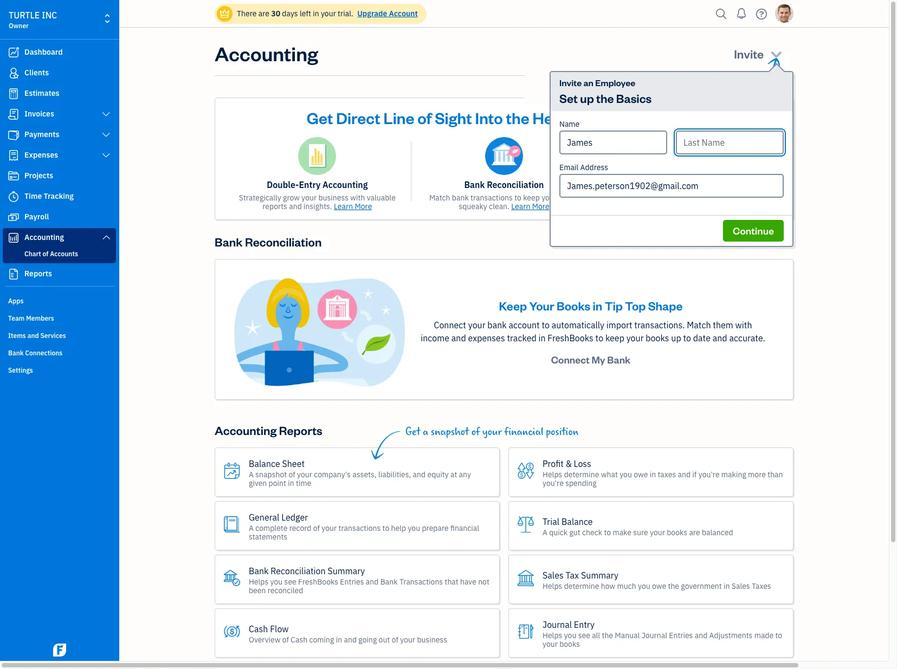 Task type: vqa. For each thing, say whether or not it's contained in the screenshot.


Task type: describe. For each thing, give the bounding box(es) containing it.
bank connections link
[[3, 345, 116, 361]]

reconciliation inside "bank reconciliation summary helps you see freshbooks entries and bank transactions that have not been reconciled"
[[271, 566, 326, 577]]

0 horizontal spatial bank reconciliation
[[215, 234, 322, 250]]

how
[[601, 582, 616, 592]]

double-entry accounting
[[267, 180, 368, 190]]

you inside the sales tax summary helps determine how much you owe the government in sales taxes
[[638, 582, 651, 592]]

helps for sales tax summary
[[543, 582, 563, 592]]

expenses
[[468, 333, 505, 344]]

dashboard image
[[7, 47, 20, 58]]

to right account
[[542, 320, 550, 331]]

payroll link
[[3, 208, 116, 227]]

&
[[566, 459, 572, 470]]

bank inside main 'element'
[[8, 349, 24, 357]]

journal down "tax"
[[543, 620, 572, 631]]

entry for double-
[[299, 180, 321, 190]]

you inside the general ledger a complete record of your transactions to help you prepare financial statements
[[408, 524, 420, 534]]

owe inside the sales tax summary helps determine how much you owe the government in sales taxes
[[653, 582, 667, 592]]

overview
[[249, 635, 281, 645]]

email
[[560, 163, 579, 172]]

trial.
[[338, 9, 354, 18]]

and inside balance sheet a snapshot of your company's assets, liabilities, and equity at any given point in time
[[413, 470, 426, 480]]

see inside journal entry helps you see all the manual journal entries and adjustments made to your books
[[579, 631, 591, 641]]

entries left edit
[[664, 193, 688, 203]]

quick
[[550, 528, 568, 538]]

entry for journal
[[574, 620, 595, 631]]

bank left 'transactions'
[[381, 577, 398, 587]]

shape
[[649, 298, 683, 314]]

up inside connect your bank account to automatically import transactions. match them with income and expenses tracked in freshbooks to keep your books up to date and accurate.
[[672, 333, 682, 344]]

top
[[626, 298, 646, 314]]

them
[[713, 320, 734, 331]]

any
[[459, 470, 471, 480]]

search image
[[713, 6, 731, 22]]

1 vertical spatial cash
[[291, 635, 308, 645]]

invoices link
[[3, 105, 116, 124]]

insights.
[[304, 202, 332, 212]]

making
[[722, 470, 747, 480]]

and left edit
[[689, 193, 702, 203]]

income
[[421, 333, 450, 344]]

0 vertical spatial financial
[[505, 426, 544, 439]]

profit
[[543, 459, 564, 470]]

books
[[557, 298, 591, 314]]

Last Name text field
[[676, 131, 784, 155]]

edit
[[704, 193, 717, 203]]

chart of accounts link
[[5, 248, 114, 261]]

services
[[40, 332, 66, 340]]

account
[[389, 9, 418, 18]]

profit & loss helps determine what you owe in taxes and if you're making more than you're spending
[[543, 459, 784, 488]]

tip
[[605, 298, 623, 314]]

business
[[638, 107, 702, 128]]

payment image
[[7, 130, 20, 140]]

accounting reports
[[215, 423, 323, 438]]

equity
[[428, 470, 449, 480]]

in inside the sales tax summary helps determine how much you owe the government in sales taxes
[[724, 582, 730, 592]]

my
[[592, 354, 606, 366]]

invite an employee set up the basics
[[560, 77, 652, 106]]

see inside "bank reconciliation summary helps you see freshbooks entries and bank transactions that have not been reconciled"
[[285, 577, 297, 587]]

and inside profit & loss helps determine what you owe in taxes and if you're making more than you're spending
[[678, 470, 691, 480]]

0 horizontal spatial are
[[259, 9, 270, 18]]

bank inside match bank transactions to keep your books squeaky clean.
[[452, 193, 469, 203]]

taxes
[[752, 582, 772, 592]]

up inside invite an employee set up the basics
[[581, 91, 594, 106]]

balance inside trial balance a quick gut check to make sure your books are balanced
[[562, 517, 593, 528]]

reconciled
[[268, 586, 303, 596]]

learn more for double-entry accounting
[[334, 202, 372, 212]]

bank up squeaky
[[465, 180, 485, 190]]

freshbooks inside connect your bank account to automatically import transactions. match them with income and expenses tracked in freshbooks to keep your books up to date and accurate.
[[548, 333, 594, 344]]

payments link
[[3, 125, 116, 145]]

in inside profit & loss helps determine what you owe in taxes and if you're making more than you're spending
[[650, 470, 656, 480]]

turtle
[[9, 10, 40, 21]]

time
[[24, 191, 42, 201]]

journal entry helps you see all the manual journal entries and adjustments made to your books
[[543, 620, 783, 650]]

2 horizontal spatial accounts
[[730, 180, 767, 190]]

books inside trial balance a quick gut check to make sure your books are balanced
[[667, 528, 688, 538]]

match bank transactions to keep your books squeaky clean.
[[430, 193, 579, 212]]

chart inside main 'element'
[[24, 250, 41, 258]]

manual
[[615, 631, 640, 641]]

more for double-entry accounting
[[355, 202, 372, 212]]

continue
[[733, 225, 775, 237]]

accounting inside main 'element'
[[24, 233, 64, 242]]

connect for your
[[434, 320, 466, 331]]

and inside cash flow overview of cash coming in and going out of your business
[[344, 635, 357, 645]]

statements
[[249, 532, 288, 542]]

books inside match bank transactions to keep your books squeaky clean.
[[559, 193, 579, 203]]

of down flow
[[282, 635, 289, 645]]

address
[[581, 163, 609, 172]]

payments
[[24, 130, 59, 139]]

items and services link
[[3, 328, 116, 344]]

1 horizontal spatial bank reconciliation
[[465, 180, 544, 190]]

notifications image
[[733, 3, 751, 24]]

the inside journal entry helps you see all the manual journal entries and adjustments made to your books
[[602, 631, 613, 641]]

0 horizontal spatial sales
[[543, 570, 564, 581]]

main element
[[0, 0, 146, 662]]

chart image
[[7, 233, 20, 244]]

helps for bank reconciliation summary
[[249, 577, 269, 587]]

1 vertical spatial reports
[[279, 423, 323, 438]]

1 horizontal spatial sales
[[732, 582, 751, 592]]

keep your books in tip top shape
[[499, 298, 683, 314]]

owner
[[9, 22, 29, 30]]

import
[[607, 320, 633, 331]]

get a snapshot of your financial position
[[406, 426, 579, 439]]

government
[[681, 582, 722, 592]]

match inside match bank transactions to keep your books squeaky clean.
[[430, 193, 451, 203]]

of right out
[[392, 635, 399, 645]]

First Name text field
[[560, 131, 668, 155]]

get for get direct line of sight into the health of your business
[[307, 107, 333, 128]]

journal right manual
[[642, 631, 668, 641]]

ledger
[[282, 512, 308, 523]]

of inside the general ledger a complete record of your transactions to help you prepare financial statements
[[313, 524, 320, 534]]

with inside connect your bank account to automatically import transactions. match them with income and expenses tracked in freshbooks to keep your books up to date and accurate.
[[736, 320, 753, 331]]

expense image
[[7, 150, 20, 161]]

upgrade
[[358, 9, 387, 18]]

of up accounts in the right top of the page
[[720, 180, 728, 190]]

out
[[379, 635, 390, 645]]

more
[[749, 470, 766, 480]]

made
[[755, 631, 774, 641]]

and down journal entries and chart of accounts image
[[679, 180, 694, 190]]

journal right create
[[636, 193, 662, 203]]

apps link
[[3, 293, 116, 309]]

company's
[[314, 470, 351, 480]]

team
[[8, 315, 25, 323]]

with inside journal entries and chart of accounts create journal entries and edit accounts in the chart of accounts with
[[677, 202, 692, 212]]

1 vertical spatial accounts
[[644, 202, 676, 212]]

chevron large down image for invoices
[[101, 110, 111, 119]]

report image
[[7, 269, 20, 280]]

of inside balance sheet a snapshot of your company's assets, liabilities, and equity at any given point in time
[[289, 470, 295, 480]]

there are 30 days left in your trial. upgrade account
[[237, 9, 418, 18]]

a
[[423, 426, 429, 439]]

of right the line
[[418, 107, 432, 128]]

connect your bank account to begin matching your bank transactions image
[[233, 277, 406, 388]]

employee
[[596, 77, 636, 88]]

accounts
[[719, 193, 750, 203]]

estimate image
[[7, 88, 20, 99]]

transactions inside the general ledger a complete record of your transactions to help you prepare financial statements
[[339, 524, 381, 534]]

bank reconciliation image
[[485, 137, 523, 175]]

get for get a snapshot of your financial position
[[406, 426, 421, 439]]

summary for sales tax summary
[[581, 570, 619, 581]]

journal entries and chart of accounts create journal entries and edit accounts in the chart of accounts with
[[612, 180, 771, 212]]

1 horizontal spatial snapshot
[[431, 426, 469, 439]]

date
[[694, 333, 711, 344]]

a for balance sheet
[[249, 470, 254, 480]]

you inside journal entry helps you see all the manual journal entries and adjustments made to your books
[[564, 631, 577, 641]]

the inside the sales tax summary helps determine how much you owe the government in sales taxes
[[669, 582, 680, 592]]

tracking
[[44, 191, 74, 201]]

transactions inside match bank transactions to keep your books squeaky clean.
[[471, 193, 513, 203]]

to left date
[[684, 333, 692, 344]]

determine for summary
[[564, 582, 600, 592]]

general
[[249, 512, 280, 523]]

balance sheet a snapshot of your company's assets, liabilities, and equity at any given point in time
[[249, 459, 471, 488]]

settings
[[8, 367, 33, 375]]

coming
[[309, 635, 334, 645]]

double-
[[267, 180, 299, 190]]

account
[[509, 320, 540, 331]]

point
[[269, 479, 286, 488]]

strategically grow your business with valuable reports and insights.
[[239, 193, 396, 212]]

your inside strategically grow your business with valuable reports and insights.
[[302, 193, 317, 203]]

sight
[[435, 107, 472, 128]]

expenses link
[[3, 146, 116, 165]]

of right create
[[636, 202, 642, 212]]

assets,
[[353, 470, 377, 480]]

prepare
[[422, 524, 449, 534]]

left
[[300, 9, 311, 18]]

all
[[592, 631, 601, 641]]

determine for loss
[[564, 470, 600, 480]]



Task type: locate. For each thing, give the bounding box(es) containing it.
accurate.
[[730, 333, 766, 344]]

and inside "bank reconciliation summary helps you see freshbooks entries and bank transactions that have not been reconciled"
[[366, 577, 379, 587]]

chart down 'accounting' link at left top
[[24, 250, 41, 258]]

1 horizontal spatial up
[[672, 333, 682, 344]]

0 vertical spatial reconciliation
[[487, 180, 544, 190]]

learn more for bank reconciliation
[[512, 202, 550, 212]]

taxes
[[658, 470, 677, 480]]

clients link
[[3, 63, 116, 83]]

helps inside journal entry helps you see all the manual journal entries and adjustments made to your books
[[543, 631, 563, 641]]

accounts inside main 'element'
[[50, 250, 78, 258]]

invoices
[[24, 109, 54, 119]]

chart up edit
[[696, 180, 718, 190]]

0 horizontal spatial owe
[[634, 470, 648, 480]]

connect
[[434, 320, 466, 331], [551, 354, 590, 366]]

0 horizontal spatial your
[[530, 298, 555, 314]]

1 horizontal spatial entry
[[574, 620, 595, 631]]

1 vertical spatial get
[[406, 426, 421, 439]]

bank
[[465, 180, 485, 190], [215, 234, 243, 250], [8, 349, 24, 357], [608, 354, 631, 366], [249, 566, 269, 577], [381, 577, 398, 587]]

chevron large down image for payments
[[101, 131, 111, 139]]

and down them
[[713, 333, 728, 344]]

you right been
[[270, 577, 283, 587]]

have
[[461, 577, 477, 587]]

your inside cash flow overview of cash coming in and going out of your business
[[400, 635, 416, 645]]

1 horizontal spatial match
[[687, 320, 711, 331]]

0 horizontal spatial balance
[[249, 459, 280, 470]]

0 horizontal spatial more
[[355, 202, 372, 212]]

in inside connect your bank account to automatically import transactions. match them with income and expenses tracked in freshbooks to keep your books up to date and accurate.
[[539, 333, 546, 344]]

transactions down bank reconciliation image
[[471, 193, 513, 203]]

chevron large down image up the projects link
[[101, 151, 111, 160]]

1 horizontal spatial connect
[[551, 354, 590, 366]]

2 learn from the left
[[512, 202, 531, 212]]

entries up cash flow overview of cash coming in and going out of your business
[[340, 577, 364, 587]]

and left the equity
[[413, 470, 426, 480]]

learn
[[334, 202, 353, 212], [512, 202, 531, 212]]

of right record
[[313, 524, 320, 534]]

flow
[[270, 624, 289, 635]]

1 vertical spatial sales
[[732, 582, 751, 592]]

owe inside profit & loss helps determine what you owe in taxes and if you're making more than you're spending
[[634, 470, 648, 480]]

0 horizontal spatial summary
[[328, 566, 365, 577]]

the down employee
[[597, 91, 614, 106]]

bank up been
[[249, 566, 269, 577]]

connect up the income
[[434, 320, 466, 331]]

0 horizontal spatial transactions
[[339, 524, 381, 534]]

books down email
[[559, 193, 579, 203]]

bank
[[452, 193, 469, 203], [488, 320, 507, 331]]

1 learn from the left
[[334, 202, 353, 212]]

reports link
[[3, 265, 116, 284]]

invoice image
[[7, 109, 20, 120]]

your up first name text field
[[601, 107, 635, 128]]

bank down the items
[[8, 349, 24, 357]]

1 vertical spatial snapshot
[[256, 470, 287, 480]]

the inside invite an employee set up the basics
[[597, 91, 614, 106]]

close image
[[774, 105, 786, 118]]

determine inside the sales tax summary helps determine how much you owe the government in sales taxes
[[564, 582, 600, 592]]

of down sheet
[[289, 470, 295, 480]]

invite inside invite an employee set up the basics
[[560, 77, 582, 88]]

0 vertical spatial snapshot
[[431, 426, 469, 439]]

0 horizontal spatial cash
[[249, 624, 268, 635]]

1 vertical spatial match
[[687, 320, 711, 331]]

get
[[307, 107, 333, 128], [406, 426, 421, 439]]

team members link
[[3, 310, 116, 327]]

the inside journal entries and chart of accounts create journal entries and edit accounts in the chart of accounts with
[[760, 193, 771, 203]]

1 horizontal spatial financial
[[505, 426, 544, 439]]

the right accounts in the right top of the page
[[760, 193, 771, 203]]

sales left "tax"
[[543, 570, 564, 581]]

in right left
[[313, 9, 319, 18]]

0 vertical spatial connect
[[434, 320, 466, 331]]

entry inside journal entry helps you see all the manual journal entries and adjustments made to your books
[[574, 620, 595, 631]]

0 horizontal spatial snapshot
[[256, 470, 287, 480]]

financial left 'position'
[[505, 426, 544, 439]]

helps inside "bank reconciliation summary helps you see freshbooks entries and bank transactions that have not been reconciled"
[[249, 577, 269, 587]]

2 more from the left
[[532, 202, 550, 212]]

0 vertical spatial up
[[581, 91, 594, 106]]

journal up create
[[615, 180, 646, 190]]

a down general
[[249, 524, 254, 534]]

accounts up accounts in the right top of the page
[[730, 180, 767, 190]]

entry up strategically grow your business with valuable reports and insights.
[[299, 180, 321, 190]]

and left going
[[344, 635, 357, 645]]

to left help
[[383, 524, 390, 534]]

a left point
[[249, 470, 254, 480]]

of right name
[[584, 107, 598, 128]]

entries left the adjustments
[[669, 631, 693, 641]]

entries inside "bank reconciliation summary helps you see freshbooks entries and bank transactions that have not been reconciled"
[[340, 577, 364, 587]]

learn right clean.
[[512, 202, 531, 212]]

0 vertical spatial reports
[[24, 269, 52, 279]]

0 horizontal spatial up
[[581, 91, 594, 106]]

0 horizontal spatial learn more
[[334, 202, 372, 212]]

0 vertical spatial determine
[[564, 470, 600, 480]]

are left 30
[[259, 9, 270, 18]]

1 horizontal spatial transactions
[[471, 193, 513, 203]]

1 vertical spatial invite
[[560, 77, 582, 88]]

bank connections
[[8, 349, 63, 357]]

0 vertical spatial transactions
[[471, 193, 513, 203]]

get left direct at the top of the page
[[307, 107, 333, 128]]

1 horizontal spatial cash
[[291, 635, 308, 645]]

balance up given
[[249, 459, 280, 470]]

connect inside connect your bank account to automatically import transactions. match them with income and expenses tracked in freshbooks to keep your books up to date and accurate.
[[434, 320, 466, 331]]

0 vertical spatial cash
[[249, 624, 268, 635]]

timer image
[[7, 191, 20, 202]]

1 vertical spatial see
[[579, 631, 591, 641]]

are inside trial balance a quick gut check to make sure your books are balanced
[[690, 528, 701, 538]]

bank inside connect your bank account to automatically import transactions. match them with income and expenses tracked in freshbooks to keep your books up to date and accurate.
[[488, 320, 507, 331]]

snapshot
[[431, 426, 469, 439], [256, 470, 287, 480]]

more right clean.
[[532, 202, 550, 212]]

strategically
[[239, 193, 281, 203]]

1 vertical spatial connect
[[551, 354, 590, 366]]

a inside the general ledger a complete record of your transactions to help you prepare financial statements
[[249, 524, 254, 534]]

sales
[[543, 570, 564, 581], [732, 582, 751, 592]]

1 horizontal spatial bank
[[488, 320, 507, 331]]

0 horizontal spatial invite
[[560, 77, 582, 88]]

summary for bank reconciliation summary
[[328, 566, 365, 577]]

connect for my
[[551, 354, 590, 366]]

grow
[[283, 193, 300, 203]]

1 vertical spatial are
[[690, 528, 701, 538]]

1 vertical spatial chart
[[615, 202, 634, 212]]

business inside strategically grow your business with valuable reports and insights.
[[319, 193, 349, 203]]

loss
[[574, 459, 592, 470]]

invite up set
[[560, 77, 582, 88]]

0 vertical spatial sales
[[543, 570, 564, 581]]

your inside balance sheet a snapshot of your company's assets, liabilities, and equity at any given point in time
[[297, 470, 312, 480]]

helps down profit
[[543, 470, 563, 480]]

0 horizontal spatial business
[[319, 193, 349, 203]]

match inside connect your bank account to automatically import transactions. match them with income and expenses tracked in freshbooks to keep your books up to date and accurate.
[[687, 320, 711, 331]]

you inside profit & loss helps determine what you owe in taxes and if you're making more than you're spending
[[620, 470, 632, 480]]

set
[[560, 91, 578, 106]]

balance up gut
[[562, 517, 593, 528]]

learn for entry
[[334, 202, 353, 212]]

see right been
[[285, 577, 297, 587]]

time tracking link
[[3, 187, 116, 207]]

helps inside profit & loss helps determine what you owe in taxes and if you're making more than you're spending
[[543, 470, 563, 480]]

general ledger a complete record of your transactions to help you prepare financial statements
[[249, 512, 480, 542]]

chevron large down image
[[101, 110, 111, 119], [101, 131, 111, 139], [101, 151, 111, 160]]

1 horizontal spatial with
[[677, 202, 692, 212]]

project image
[[7, 171, 20, 182]]

your inside match bank transactions to keep your books squeaky clean.
[[542, 193, 557, 203]]

chevron large down image inside invoices link
[[101, 110, 111, 119]]

go to help image
[[753, 6, 771, 22]]

reports
[[263, 202, 287, 212]]

0 horizontal spatial accounts
[[50, 250, 78, 258]]

and right the income
[[452, 333, 466, 344]]

been
[[249, 586, 266, 596]]

entries inside journal entry helps you see all the manual journal entries and adjustments made to your books
[[669, 631, 693, 641]]

keep down import
[[606, 333, 625, 344]]

books inside journal entry helps you see all the manual journal entries and adjustments made to your books
[[560, 640, 580, 650]]

1 learn more from the left
[[334, 202, 372, 212]]

summary down the general ledger a complete record of your transactions to help you prepare financial statements
[[328, 566, 365, 577]]

in left time
[[288, 479, 294, 488]]

bank inside button
[[608, 354, 631, 366]]

keep right clean.
[[524, 193, 540, 203]]

1 determine from the top
[[564, 470, 600, 480]]

0 vertical spatial keep
[[524, 193, 540, 203]]

learn for reconciliation
[[512, 202, 531, 212]]

bank reconciliation up match bank transactions to keep your books squeaky clean.
[[465, 180, 544, 190]]

gut
[[570, 528, 581, 538]]

2 horizontal spatial with
[[736, 320, 753, 331]]

keep inside connect your bank account to automatically import transactions. match them with income and expenses tracked in freshbooks to keep your books up to date and accurate.
[[606, 333, 625, 344]]

learn right insights.
[[334, 202, 353, 212]]

1 chevron large down image from the top
[[101, 110, 111, 119]]

sheet
[[282, 459, 305, 470]]

to inside trial balance a quick gut check to make sure your books are balanced
[[604, 528, 611, 538]]

a inside trial balance a quick gut check to make sure your books are balanced
[[543, 528, 548, 538]]

bank reconciliation
[[465, 180, 544, 190], [215, 234, 322, 250]]

client image
[[7, 68, 20, 79]]

invite for invite an employee set up the basics
[[560, 77, 582, 88]]

0 horizontal spatial freshbooks
[[298, 577, 338, 587]]

to left make in the bottom right of the page
[[604, 528, 611, 538]]

balance inside balance sheet a snapshot of your company's assets, liabilities, and equity at any given point in time
[[249, 459, 280, 470]]

are
[[259, 9, 270, 18], [690, 528, 701, 538]]

with
[[351, 193, 365, 203], [677, 202, 692, 212], [736, 320, 753, 331]]

to inside journal entry helps you see all the manual journal entries and adjustments made to your books
[[776, 631, 783, 641]]

1 vertical spatial bank reconciliation
[[215, 234, 322, 250]]

automatically
[[552, 320, 605, 331]]

your inside the general ledger a complete record of your transactions to help you prepare financial statements
[[322, 524, 337, 534]]

1 horizontal spatial balance
[[562, 517, 593, 528]]

1 horizontal spatial chart
[[615, 202, 634, 212]]

the left government
[[669, 582, 680, 592]]

reports down chart of accounts
[[24, 269, 52, 279]]

0 vertical spatial accounts
[[730, 180, 767, 190]]

snapshot right a
[[431, 426, 469, 439]]

your inside trial balance a quick gut check to make sure your books are balanced
[[650, 528, 666, 538]]

2 vertical spatial accounts
[[50, 250, 78, 258]]

reconciliation down reports
[[245, 234, 322, 250]]

1 horizontal spatial owe
[[653, 582, 667, 592]]

0 horizontal spatial entry
[[299, 180, 321, 190]]

2 determine from the top
[[564, 582, 600, 592]]

Enter an email address text field
[[560, 174, 784, 198]]

an
[[584, 77, 594, 88]]

transactions left help
[[339, 524, 381, 534]]

more for bank reconciliation
[[532, 202, 550, 212]]

into
[[475, 107, 503, 128]]

1 horizontal spatial accounts
[[644, 202, 676, 212]]

up down an
[[581, 91, 594, 106]]

to
[[515, 193, 522, 203], [542, 320, 550, 331], [596, 333, 604, 344], [684, 333, 692, 344], [383, 524, 390, 534], [604, 528, 611, 538], [776, 631, 783, 641]]

help
[[391, 524, 406, 534]]

chart of accounts
[[24, 250, 78, 258]]

of inside chart of accounts link
[[43, 250, 49, 258]]

and inside main 'element'
[[27, 332, 39, 340]]

you right much
[[638, 582, 651, 592]]

helps down statements
[[249, 577, 269, 587]]

0 horizontal spatial you're
[[543, 479, 564, 488]]

you right help
[[408, 524, 420, 534]]

record
[[289, 524, 312, 534]]

balanced
[[702, 528, 734, 538]]

books down transactions.
[[646, 333, 670, 344]]

2 vertical spatial chart
[[24, 250, 41, 258]]

learn more right clean.
[[512, 202, 550, 212]]

transactions
[[400, 577, 443, 587]]

invite button
[[725, 41, 794, 67]]

to inside match bank transactions to keep your books squeaky clean.
[[515, 193, 522, 203]]

chevron large down image
[[101, 233, 111, 242]]

bank reconciliation summary helps you see freshbooks entries and bank transactions that have not been reconciled
[[249, 566, 490, 596]]

there
[[237, 9, 257, 18]]

summary inside the sales tax summary helps determine how much you owe the government in sales taxes
[[581, 570, 619, 581]]

connect my bank button
[[542, 349, 641, 371]]

given
[[249, 479, 267, 488]]

1 horizontal spatial you're
[[699, 470, 720, 480]]

1 horizontal spatial reports
[[279, 423, 323, 438]]

of right a
[[472, 426, 480, 439]]

books
[[559, 193, 579, 203], [646, 333, 670, 344], [667, 528, 688, 538], [560, 640, 580, 650]]

a inside balance sheet a snapshot of your company's assets, liabilities, and equity at any given point in time
[[249, 470, 254, 480]]

get left a
[[406, 426, 421, 439]]

1 vertical spatial determine
[[564, 582, 600, 592]]

to up my
[[596, 333, 604, 344]]

you
[[620, 470, 632, 480], [408, 524, 420, 534], [270, 577, 283, 587], [638, 582, 651, 592], [564, 631, 577, 641]]

reports inside reports link
[[24, 269, 52, 279]]

a for general ledger
[[249, 524, 254, 534]]

invite left "chevrondown" image
[[735, 46, 764, 61]]

3 chevron large down image from the top
[[101, 151, 111, 160]]

helps inside the sales tax summary helps determine how much you owe the government in sales taxes
[[543, 582, 563, 592]]

you're down profit
[[543, 479, 564, 488]]

journal
[[615, 180, 646, 190], [636, 193, 662, 203], [543, 620, 572, 631], [642, 631, 668, 641]]

if
[[693, 470, 697, 480]]

tracked
[[507, 333, 537, 344]]

of
[[418, 107, 432, 128], [584, 107, 598, 128], [720, 180, 728, 190], [636, 202, 642, 212], [43, 250, 49, 258], [472, 426, 480, 439], [289, 470, 295, 480], [313, 524, 320, 534], [282, 635, 289, 645], [392, 635, 399, 645]]

1 horizontal spatial your
[[601, 107, 635, 128]]

snapshot inside balance sheet a snapshot of your company's assets, liabilities, and equity at any given point in time
[[256, 470, 287, 480]]

0 vertical spatial entry
[[299, 180, 321, 190]]

0 horizontal spatial chart
[[24, 250, 41, 258]]

1 vertical spatial financial
[[451, 524, 480, 534]]

1 horizontal spatial get
[[406, 426, 421, 439]]

what
[[601, 470, 618, 480]]

entries down journal entries and chart of accounts image
[[648, 180, 677, 190]]

health
[[533, 107, 581, 128]]

1 horizontal spatial keep
[[606, 333, 625, 344]]

keep inside match bank transactions to keep your books squeaky clean.
[[524, 193, 540, 203]]

0 vertical spatial get
[[307, 107, 333, 128]]

business
[[319, 193, 349, 203], [417, 635, 447, 645]]

your up account
[[530, 298, 555, 314]]

0 horizontal spatial see
[[285, 577, 297, 587]]

connect my bank
[[551, 354, 631, 366]]

than
[[768, 470, 784, 480]]

money image
[[7, 212, 20, 223]]

2 vertical spatial reconciliation
[[271, 566, 326, 577]]

with inside strategically grow your business with valuable reports and insights.
[[351, 193, 365, 203]]

the right into
[[506, 107, 530, 128]]

basics
[[617, 91, 652, 106]]

and left 'transactions'
[[366, 577, 379, 587]]

estimates
[[24, 88, 59, 98]]

in right accounts in the right top of the page
[[752, 193, 758, 203]]

owe left taxes
[[634, 470, 648, 480]]

2 chevron large down image from the top
[[101, 131, 111, 139]]

1 horizontal spatial more
[[532, 202, 550, 212]]

more right insights.
[[355, 202, 372, 212]]

and left the adjustments
[[695, 631, 708, 641]]

create
[[612, 193, 635, 203]]

helps left the all
[[543, 631, 563, 641]]

learn more right insights.
[[334, 202, 372, 212]]

in left tip on the top right of the page
[[593, 298, 603, 314]]

business inside cash flow overview of cash coming in and going out of your business
[[417, 635, 447, 645]]

liabilities,
[[379, 470, 411, 480]]

1 more from the left
[[355, 202, 372, 212]]

books inside connect your bank account to automatically import transactions. match them with income and expenses tracked in freshbooks to keep your books up to date and accurate.
[[646, 333, 670, 344]]

0 vertical spatial are
[[259, 9, 270, 18]]

helps for profit & loss
[[543, 470, 563, 480]]

chevron large down image inside payments link
[[101, 131, 111, 139]]

1 vertical spatial bank
[[488, 320, 507, 331]]

in inside cash flow overview of cash coming in and going out of your business
[[336, 635, 342, 645]]

match left squeaky
[[430, 193, 451, 203]]

connect inside button
[[551, 354, 590, 366]]

direct
[[336, 107, 381, 128]]

chart down enter an email address text field
[[615, 202, 634, 212]]

1 vertical spatial chevron large down image
[[101, 131, 111, 139]]

1 vertical spatial your
[[530, 298, 555, 314]]

reconciliation
[[487, 180, 544, 190], [245, 234, 322, 250], [271, 566, 326, 577]]

0 vertical spatial owe
[[634, 470, 648, 480]]

bank down strategically
[[215, 234, 243, 250]]

days
[[282, 9, 298, 18]]

journal entries and chart of accounts image
[[672, 137, 710, 175]]

1 vertical spatial keep
[[606, 333, 625, 344]]

0 horizontal spatial bank
[[452, 193, 469, 203]]

accounts down 'accounting' link at left top
[[50, 250, 78, 258]]

0 vertical spatial see
[[285, 577, 297, 587]]

upgrade account link
[[355, 9, 418, 18]]

helps down quick
[[543, 582, 563, 592]]

members
[[26, 315, 54, 323]]

invite for invite
[[735, 46, 764, 61]]

0 vertical spatial your
[[601, 107, 635, 128]]

accounting
[[215, 41, 318, 66], [323, 180, 368, 190], [24, 233, 64, 242], [215, 423, 277, 438]]

more
[[355, 202, 372, 212], [532, 202, 550, 212]]

items and services
[[8, 332, 66, 340]]

you inside "bank reconciliation summary helps you see freshbooks entries and bank transactions that have not been reconciled"
[[270, 577, 283, 587]]

and inside journal entry helps you see all the manual journal entries and adjustments made to your books
[[695, 631, 708, 641]]

your inside journal entry helps you see all the manual journal entries and adjustments made to your books
[[543, 640, 558, 650]]

1 vertical spatial up
[[672, 333, 682, 344]]

0 vertical spatial invite
[[735, 46, 764, 61]]

crown image
[[219, 8, 231, 19]]

financial right prepare
[[451, 524, 480, 534]]

invite inside dropdown button
[[735, 46, 764, 61]]

the right the all
[[602, 631, 613, 641]]

determine inside profit & loss helps determine what you owe in taxes and if you're making more than you're spending
[[564, 470, 600, 480]]

you right 'what'
[[620, 470, 632, 480]]

you left the all
[[564, 631, 577, 641]]

0 vertical spatial balance
[[249, 459, 280, 470]]

much
[[618, 582, 637, 592]]

financial inside the general ledger a complete record of your transactions to help you prepare financial statements
[[451, 524, 480, 534]]

chevron large down image for expenses
[[101, 151, 111, 160]]

0 vertical spatial freshbooks
[[548, 333, 594, 344]]

0 horizontal spatial connect
[[434, 320, 466, 331]]

accounts down enter an email address text field
[[644, 202, 676, 212]]

and inside strategically grow your business with valuable reports and insights.
[[289, 202, 302, 212]]

1 vertical spatial business
[[417, 635, 447, 645]]

to inside the general ledger a complete record of your transactions to help you prepare financial statements
[[383, 524, 390, 534]]

not
[[478, 577, 490, 587]]

freshbooks image
[[51, 644, 68, 657]]

you're right "if" at the bottom of the page
[[699, 470, 720, 480]]

double-entry accounting image
[[299, 137, 336, 175]]

0 vertical spatial business
[[319, 193, 349, 203]]

helps
[[543, 470, 563, 480], [249, 577, 269, 587], [543, 582, 563, 592], [543, 631, 563, 641]]

entry up the all
[[574, 620, 595, 631]]

squeaky
[[459, 202, 488, 212]]

1 horizontal spatial see
[[579, 631, 591, 641]]

2 vertical spatial chevron large down image
[[101, 151, 111, 160]]

team members
[[8, 315, 54, 323]]

1 vertical spatial balance
[[562, 517, 593, 528]]

0 horizontal spatial reports
[[24, 269, 52, 279]]

projects link
[[3, 167, 116, 186]]

books right sure
[[667, 528, 688, 538]]

in right government
[[724, 582, 730, 592]]

0 horizontal spatial with
[[351, 193, 365, 203]]

in inside journal entries and chart of accounts create journal entries and edit accounts in the chart of accounts with
[[752, 193, 758, 203]]

2 horizontal spatial chart
[[696, 180, 718, 190]]

1 vertical spatial reconciliation
[[245, 234, 322, 250]]

connections
[[25, 349, 63, 357]]

in inside balance sheet a snapshot of your company's assets, liabilities, and equity at any given point in time
[[288, 479, 294, 488]]

and right reports
[[289, 202, 302, 212]]

1 vertical spatial freshbooks
[[298, 577, 338, 587]]

books left the all
[[560, 640, 580, 650]]

summary inside "bank reconciliation summary helps you see freshbooks entries and bank transactions that have not been reconciled"
[[328, 566, 365, 577]]

chevron large down image down invoices link
[[101, 131, 111, 139]]

freshbooks inside "bank reconciliation summary helps you see freshbooks entries and bank transactions that have not been reconciled"
[[298, 577, 338, 587]]

chevrondown image
[[769, 46, 784, 61]]

a for trial balance
[[543, 528, 548, 538]]

0 vertical spatial chart
[[696, 180, 718, 190]]

2 learn more from the left
[[512, 202, 550, 212]]

transactions.
[[635, 320, 685, 331]]

bank right my
[[608, 354, 631, 366]]

0 vertical spatial match
[[430, 193, 451, 203]]



